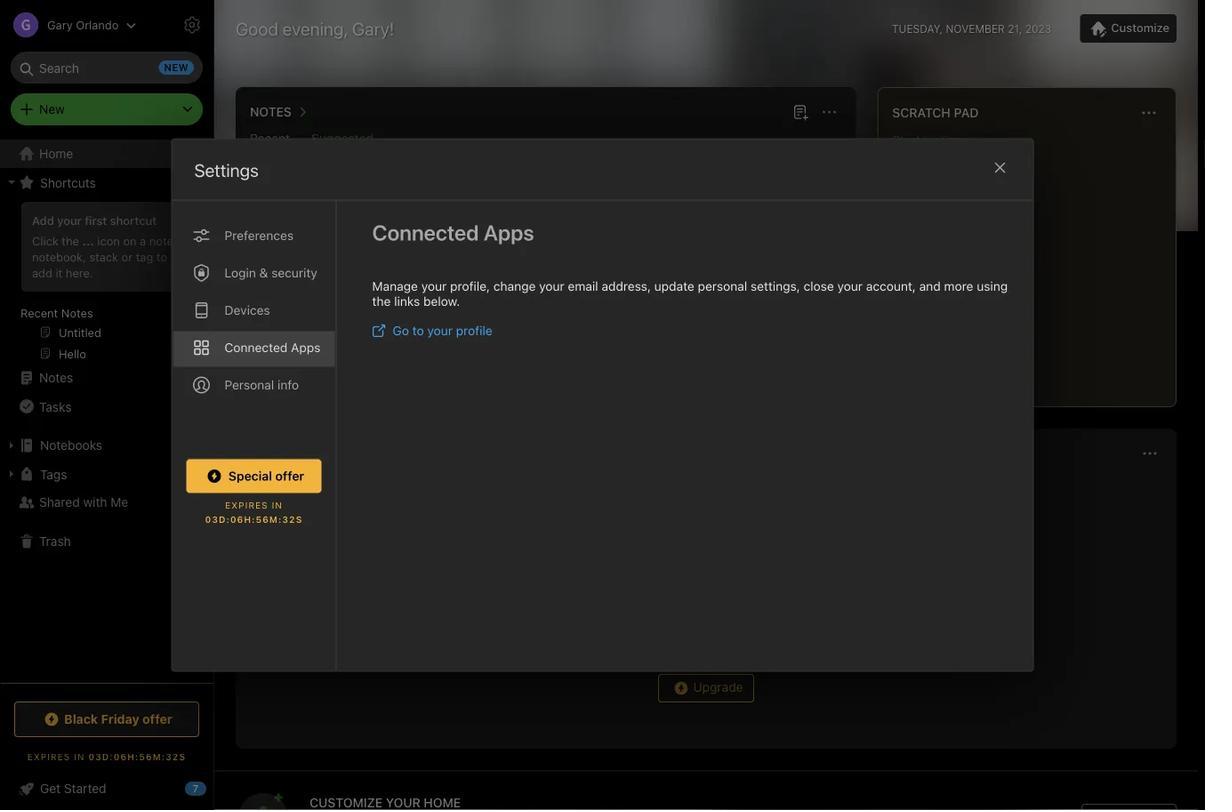 Task type: vqa. For each thing, say whether or not it's contained in the screenshot.
Tags button
yes



Task type: describe. For each thing, give the bounding box(es) containing it.
&
[[259, 265, 268, 280]]

customize your home
[[310, 795, 461, 810]]

icon on a note, notebook, stack or tag to add it here.
[[32, 234, 177, 279]]

03d:06h:56m:32s
[[205, 515, 303, 525]]

21,
[[1008, 22, 1022, 35]]

shared
[[39, 495, 80, 510]]

web clips
[[250, 473, 308, 487]]

links
[[394, 294, 420, 309]]

web
[[250, 473, 276, 487]]

settings,
[[751, 279, 800, 294]]

account,
[[866, 279, 916, 294]]

first
[[85, 213, 107, 227]]

personal info
[[225, 378, 299, 392]]

expires for special offer
[[225, 500, 268, 511]]

home
[[424, 795, 461, 810]]

your left email
[[539, 279, 564, 294]]

home link
[[0, 140, 213, 168]]

trash link
[[0, 527, 213, 556]]

click the ...
[[32, 234, 94, 247]]

this is a test button
[[414, 165, 567, 395]]

black friday offer button
[[14, 702, 199, 737]]

black friday offer
[[64, 712, 172, 727]]

images
[[329, 473, 370, 487]]

info
[[277, 378, 299, 392]]

expand tags image
[[4, 467, 19, 481]]

new
[[648, 294, 674, 310]]

0 vertical spatial connected
[[372, 220, 479, 245]]

your down below.
[[427, 323, 453, 338]]

customize
[[1111, 21, 1170, 34]]

captured
[[316, 446, 383, 461]]

1 horizontal spatial apps
[[484, 220, 534, 245]]

special offer
[[228, 469, 304, 483]]

the inside the manage your profile, change your email address, update personal settings, close your account, and more using the links below.
[[372, 294, 391, 309]]

Start writing… text field
[[892, 133, 1175, 392]]

group containing add your first shortcut
[[0, 197, 213, 371]]

0 vertical spatial connected apps
[[372, 220, 534, 245]]

and
[[919, 279, 941, 294]]

new
[[39, 102, 65, 117]]

tuesday, november 21, 2023
[[892, 22, 1052, 35]]

manage
[[372, 279, 418, 294]]

update
[[654, 279, 694, 294]]

expires in 03d:06h:56m:32s
[[205, 500, 303, 525]]

a for test
[[469, 200, 476, 214]]

recent for recent
[[250, 131, 290, 146]]

icon
[[97, 234, 120, 247]]

create new note button
[[578, 165, 731, 395]]

recent notes
[[20, 306, 93, 319]]

apps inside tab list
[[291, 340, 321, 355]]

recent for recent notes
[[20, 306, 58, 319]]

add
[[32, 213, 54, 227]]

special
[[228, 469, 272, 483]]

2023
[[1025, 22, 1052, 35]]

pad
[[954, 105, 979, 120]]

tags button
[[0, 460, 213, 488]]

below.
[[423, 294, 460, 309]]

on
[[123, 234, 137, 247]]

your right close
[[837, 279, 863, 294]]

personal
[[225, 378, 274, 392]]

web clips tab
[[250, 473, 308, 491]]

settings image
[[181, 14, 203, 36]]

preferences
[[225, 228, 294, 243]]

tab list for create
[[239, 131, 852, 149]]

expires for black friday offer
[[27, 752, 70, 762]]

friday
[[101, 712, 139, 727]]

notes button
[[246, 101, 313, 123]]

here.
[[66, 266, 93, 279]]

add
[[32, 266, 52, 279]]

security
[[271, 265, 317, 280]]

clips
[[279, 473, 308, 487]]

scratch pad
[[892, 105, 979, 120]]

using
[[977, 279, 1008, 294]]

connected inside tab list
[[225, 340, 288, 355]]

special offer button
[[186, 459, 322, 493]]

stack
[[89, 250, 118, 263]]

shared with me link
[[0, 488, 213, 517]]

note,
[[149, 234, 177, 247]]

to inside icon on a note, notebook, stack or tag to add it here.
[[156, 250, 167, 263]]

untitled
[[265, 180, 313, 195]]

go to your profile button
[[372, 323, 492, 338]]

notebooks link
[[0, 431, 213, 460]]

it
[[56, 266, 63, 279]]

upgrade
[[693, 680, 743, 694]]

or
[[122, 250, 133, 263]]

me
[[111, 495, 128, 510]]

customize
[[310, 795, 383, 810]]

customize button
[[1080, 14, 1177, 43]]

more
[[944, 279, 973, 294]]

expand notebooks image
[[4, 438, 19, 453]]

7 min ago
[[265, 370, 314, 382]]



Task type: locate. For each thing, give the bounding box(es) containing it.
tab
[[533, 473, 570, 491]]

tree
[[0, 140, 213, 682]]

0 vertical spatial in
[[272, 500, 283, 511]]

close
[[804, 279, 834, 294]]

offer inside tab list
[[275, 469, 304, 483]]

devices
[[225, 303, 270, 318]]

1 vertical spatial connected
[[225, 340, 288, 355]]

notebooks
[[40, 438, 102, 453]]

group
[[0, 197, 213, 371]]

home
[[39, 146, 73, 161]]

close image
[[989, 157, 1011, 178]]

1 horizontal spatial connected apps
[[372, 220, 534, 245]]

a
[[469, 200, 476, 214], [140, 234, 146, 247]]

november
[[946, 22, 1005, 35]]

1 horizontal spatial offer
[[275, 469, 304, 483]]

your up the click the ...
[[57, 213, 82, 227]]

go to your profile
[[393, 323, 492, 338]]

trash
[[39, 534, 71, 549]]

the down manage
[[372, 294, 391, 309]]

good evening, gary!
[[236, 18, 394, 39]]

personal
[[698, 279, 747, 294]]

1 vertical spatial offer
[[142, 712, 172, 727]]

1 horizontal spatial recent
[[250, 131, 290, 146]]

in
[[272, 500, 283, 511], [74, 752, 85, 762]]

0 vertical spatial expires
[[225, 500, 268, 511]]

a right is
[[469, 200, 476, 214]]

shortcuts button
[[0, 168, 213, 197]]

recent down the add
[[20, 306, 58, 319]]

expires
[[225, 500, 268, 511], [27, 752, 70, 762]]

email
[[568, 279, 598, 294]]

notes inside 'notes' button
[[250, 105, 292, 119]]

create new note
[[604, 294, 705, 310]]

offer down recently
[[275, 469, 304, 483]]

good
[[236, 18, 278, 39]]

to
[[156, 250, 167, 263], [412, 323, 424, 338]]

1 vertical spatial expires
[[27, 752, 70, 762]]

0 vertical spatial apps
[[484, 220, 534, 245]]

1 horizontal spatial expires
[[225, 500, 268, 511]]

recent
[[250, 131, 290, 146], [20, 306, 58, 319]]

recently
[[250, 446, 313, 461]]

0 horizontal spatial a
[[140, 234, 146, 247]]

the
[[62, 234, 79, 247], [372, 294, 391, 309]]

1 horizontal spatial connected
[[372, 220, 479, 245]]

0 vertical spatial notes
[[250, 105, 292, 119]]

1 horizontal spatial the
[[372, 294, 391, 309]]

1 vertical spatial recent
[[20, 306, 58, 319]]

scratch
[[892, 105, 951, 120]]

0 horizontal spatial in
[[74, 752, 85, 762]]

go
[[393, 323, 409, 338]]

the left ...
[[62, 234, 79, 247]]

tuesday,
[[892, 22, 943, 35]]

in inside expires in 03d:06h:56m:32s
[[272, 500, 283, 511]]

a inside button
[[469, 200, 476, 214]]

suggested tab
[[311, 131, 373, 149]]

in down black
[[74, 752, 85, 762]]

shortcuts
[[40, 175, 96, 190]]

images tab
[[329, 473, 370, 491]]

recent inside tab list
[[250, 131, 290, 146]]

None search field
[[23, 52, 190, 84]]

0 vertical spatial the
[[62, 234, 79, 247]]

0 horizontal spatial offer
[[142, 712, 172, 727]]

in for black
[[74, 752, 85, 762]]

0 vertical spatial a
[[469, 200, 476, 214]]

address,
[[602, 279, 651, 294]]

evening,
[[283, 18, 348, 39]]

the inside group
[[62, 234, 79, 247]]

tasks button
[[0, 392, 213, 421]]

notes link
[[0, 364, 213, 392]]

1 horizontal spatial a
[[469, 200, 476, 214]]

0 horizontal spatial apps
[[291, 340, 321, 355]]

login & security
[[225, 265, 317, 280]]

recently captured
[[250, 446, 383, 461]]

suggested
[[311, 131, 373, 146]]

notebook,
[[32, 250, 86, 263]]

tab list containing recent
[[239, 131, 852, 149]]

expires up 03d:06h:56m:32s
[[225, 500, 268, 511]]

tab inside tab list
[[533, 473, 570, 491]]

profile
[[456, 323, 492, 338]]

scratch pad button
[[889, 102, 979, 124]]

0 horizontal spatial connected apps
[[225, 340, 321, 355]]

03d:06h:56m:31s
[[88, 752, 186, 762]]

in for special
[[272, 500, 283, 511]]

tab list for go
[[172, 201, 337, 671]]

settings
[[194, 160, 259, 181]]

in down web clips 'tab'
[[272, 500, 283, 511]]

1 vertical spatial connected apps
[[225, 340, 321, 355]]

new button
[[11, 93, 203, 125]]

recent tab
[[250, 131, 290, 149]]

to down note,
[[156, 250, 167, 263]]

apps down test
[[484, 220, 534, 245]]

profile,
[[450, 279, 490, 294]]

your
[[386, 795, 420, 810]]

0 vertical spatial to
[[156, 250, 167, 263]]

connected up 7
[[225, 340, 288, 355]]

1 vertical spatial a
[[140, 234, 146, 247]]

to right go
[[412, 323, 424, 338]]

test
[[479, 200, 501, 214]]

1 horizontal spatial in
[[272, 500, 283, 511]]

0 vertical spatial offer
[[275, 469, 304, 483]]

notes down here.
[[61, 306, 93, 319]]

1 vertical spatial in
[[74, 752, 85, 762]]

apps up ago
[[291, 340, 321, 355]]

gary!
[[352, 18, 394, 39]]

recent down 'notes' button
[[250, 131, 290, 146]]

your
[[57, 213, 82, 227], [421, 279, 447, 294], [539, 279, 564, 294], [837, 279, 863, 294], [427, 323, 453, 338]]

this is a test
[[429, 200, 501, 214]]

tab list containing web clips
[[239, 473, 1173, 491]]

1 vertical spatial the
[[372, 294, 391, 309]]

offer
[[275, 469, 304, 483], [142, 712, 172, 727]]

notes inside notes link
[[39, 370, 73, 385]]

manage your profile, change your email address, update personal settings, close your account, and more using the links below.
[[372, 279, 1008, 309]]

a right on
[[140, 234, 146, 247]]

connected down this
[[372, 220, 479, 245]]

connected apps up 7
[[225, 340, 321, 355]]

1 vertical spatial to
[[412, 323, 424, 338]]

1 horizontal spatial to
[[412, 323, 424, 338]]

login
[[225, 265, 256, 280]]

ago
[[295, 370, 314, 382]]

1 vertical spatial apps
[[291, 340, 321, 355]]

notes up 'recent' 'tab' at the left of the page
[[250, 105, 292, 119]]

with
[[83, 495, 107, 510]]

shared with me
[[39, 495, 128, 510]]

change
[[493, 279, 536, 294]]

offer right 'friday'
[[142, 712, 172, 727]]

a for note,
[[140, 234, 146, 247]]

tab list containing preferences
[[172, 201, 337, 671]]

expires inside expires in 03d:06h:56m:32s
[[225, 500, 268, 511]]

tree containing home
[[0, 140, 213, 682]]

tab list
[[239, 131, 852, 149], [172, 201, 337, 671], [239, 473, 1173, 491]]

0 vertical spatial recent
[[250, 131, 290, 146]]

0 horizontal spatial to
[[156, 250, 167, 263]]

connected
[[372, 220, 479, 245], [225, 340, 288, 355]]

1 vertical spatial notes
[[61, 306, 93, 319]]

expires in 03d:06h:56m:31s
[[27, 752, 186, 762]]

notes up tasks on the left of page
[[39, 370, 73, 385]]

tags
[[40, 467, 67, 481]]

this
[[429, 200, 453, 214]]

Search text field
[[23, 52, 190, 84]]

2 vertical spatial notes
[[39, 370, 73, 385]]

0 horizontal spatial connected
[[225, 340, 288, 355]]

your up below.
[[421, 279, 447, 294]]

0 horizontal spatial expires
[[27, 752, 70, 762]]

connected apps down is
[[372, 220, 534, 245]]

expires down black
[[27, 752, 70, 762]]

min
[[274, 370, 292, 382]]

a inside icon on a note, notebook, stack or tag to add it here.
[[140, 234, 146, 247]]

connected apps inside tab list
[[225, 340, 321, 355]]

add your first shortcut
[[32, 213, 157, 227]]

7
[[265, 370, 271, 382]]

connected apps
[[372, 220, 534, 245], [225, 340, 321, 355]]

upgrade button
[[658, 674, 754, 703]]

create
[[604, 294, 645, 310]]

0 horizontal spatial recent
[[20, 306, 58, 319]]

notes
[[250, 105, 292, 119], [61, 306, 93, 319], [39, 370, 73, 385]]

notes inside group
[[61, 306, 93, 319]]

0 horizontal spatial the
[[62, 234, 79, 247]]



